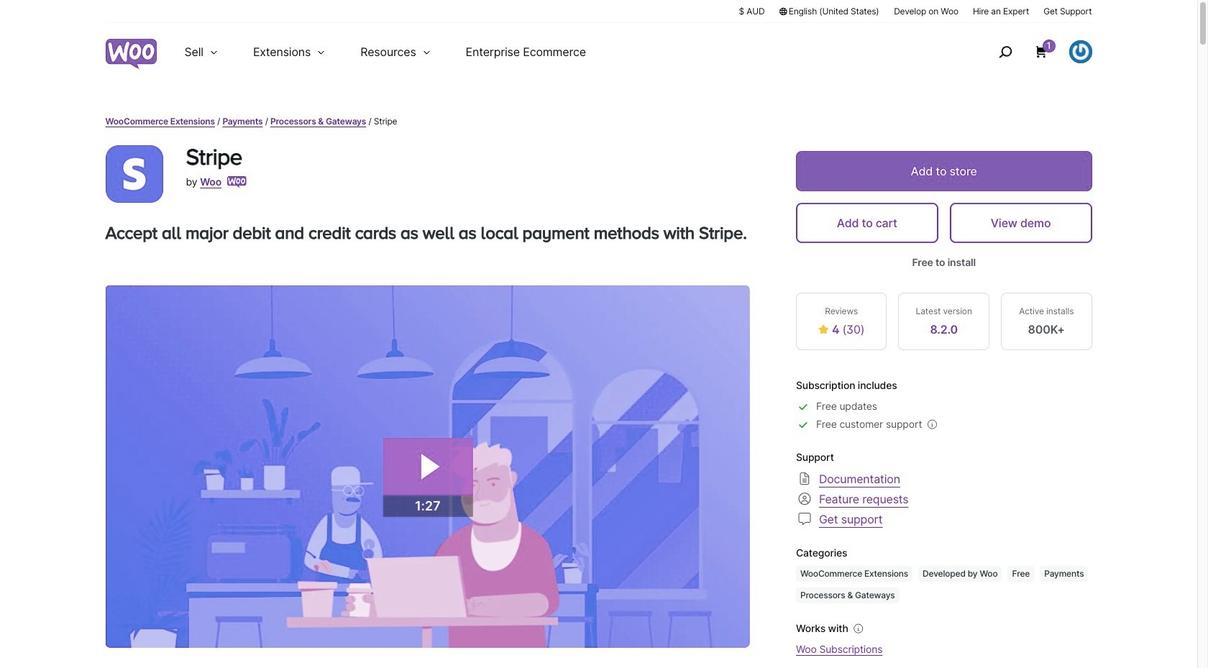 Task type: describe. For each thing, give the bounding box(es) containing it.
search image
[[993, 40, 1016, 63]]

file lines image
[[796, 470, 813, 487]]

service navigation menu element
[[968, 28, 1092, 75]]

open account menu image
[[1069, 40, 1092, 63]]

breadcrumb element
[[105, 115, 1092, 128]]

developed by woocommerce image
[[227, 176, 247, 188]]



Task type: locate. For each thing, give the bounding box(es) containing it.
message image
[[796, 510, 813, 527]]

product icon image
[[105, 145, 163, 203]]

extra information image
[[925, 417, 939, 432]]

circle user image
[[796, 490, 813, 507]]

circle info image
[[851, 621, 866, 636]]



